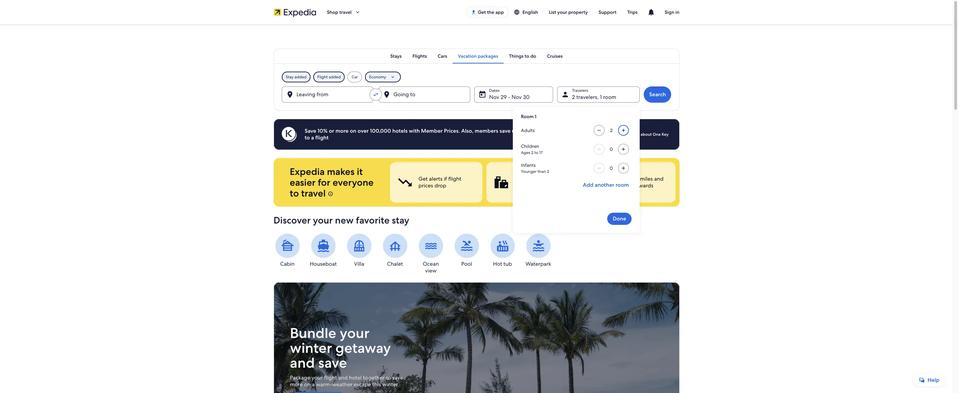 Task type: vqa. For each thing, say whether or not it's contained in the screenshot.
HOTEL to the left
yes



Task type: locate. For each thing, give the bounding box(es) containing it.
1 vertical spatial travel
[[301, 187, 326, 200]]

1 horizontal spatial and
[[338, 375, 348, 382]]

to right +
[[567, 176, 572, 183]]

get right download the app button icon
[[478, 9, 486, 15]]

list
[[549, 9, 556, 15]]

adults
[[521, 128, 535, 134]]

shop
[[327, 9, 338, 15]]

more inside bundle your winter getaway and save package your flight and hotel together to save more on a warm-weather escape this winter.
[[290, 382, 303, 389]]

english button
[[508, 6, 544, 18]]

flight right 'if' at left top
[[448, 176, 461, 183]]

added
[[295, 74, 307, 80], [329, 74, 341, 80]]

cruises
[[547, 53, 563, 59]]

expedia logo image
[[274, 7, 316, 17]]

added for flight added
[[329, 74, 341, 80]]

you
[[554, 128, 563, 135]]

add
[[583, 182, 594, 189]]

nov right -
[[512, 94, 522, 101]]

earn
[[612, 176, 622, 183]]

0 horizontal spatial added
[[295, 74, 307, 80]]

more left warm-
[[290, 382, 303, 389]]

1 out of 3 element
[[390, 162, 483, 203]]

hotel right add at top
[[580, 128, 593, 135]]

a right add at top
[[576, 128, 578, 135]]

1 vertical spatial 1
[[535, 114, 537, 120]]

1 right room
[[535, 114, 537, 120]]

shop travel button
[[322, 4, 366, 20]]

0 horizontal spatial 1
[[535, 114, 537, 120]]

1 vertical spatial key
[[624, 182, 633, 190]]

to left 17
[[535, 150, 538, 156]]

property
[[569, 9, 588, 15]]

your for list
[[557, 9, 567, 15]]

2 left travelers,
[[572, 94, 575, 101]]

to down "expedia"
[[290, 187, 299, 200]]

member
[[421, 128, 443, 135]]

hotel
[[580, 128, 593, 135], [553, 176, 565, 183], [349, 375, 362, 382]]

2 horizontal spatial 2
[[572, 94, 575, 101]]

flight right package
[[324, 375, 337, 382]]

stay
[[286, 74, 294, 80]]

2 vertical spatial 2
[[547, 169, 549, 175]]

shop travel
[[327, 9, 352, 15]]

to right up
[[520, 128, 525, 135]]

list your property link
[[544, 6, 593, 18]]

0 horizontal spatial more
[[290, 382, 303, 389]]

another
[[595, 182, 615, 189]]

on inside save 10% or more on over 100,000 hotels with member prices. also, members save up to 30% when you add a hotel to a flight
[[350, 128, 356, 135]]

0 horizontal spatial on
[[304, 382, 311, 389]]

flight inside bundle your winter getaway and save package your flight and hotel together to save more on a warm-weather escape this winter.
[[324, 375, 337, 382]]

2 right ages
[[531, 150, 534, 156]]

airline
[[624, 176, 639, 183]]

0 horizontal spatial key
[[624, 182, 633, 190]]

1 horizontal spatial nov
[[512, 94, 522, 101]]

villa button
[[345, 234, 373, 268]]

get alerts if flight prices drop
[[418, 176, 461, 190]]

added right stay
[[295, 74, 307, 80]]

1 vertical spatial one
[[612, 182, 622, 190]]

weather
[[332, 382, 352, 389]]

0 vertical spatial 2
[[572, 94, 575, 101]]

get left alerts
[[418, 176, 428, 183]]

1 vertical spatial room
[[616, 182, 629, 189]]

infants
[[521, 162, 536, 169]]

bundle inside bundle your winter getaway and save package your flight and hotel together to save more on a warm-weather escape this winter.
[[290, 325, 336, 343]]

houseboat button
[[309, 234, 337, 268]]

on left warm-
[[304, 382, 311, 389]]

expedia makes it easier for everyone to travel
[[290, 166, 374, 200]]

nov left '29'
[[489, 94, 499, 101]]

learn
[[630, 132, 640, 137]]

villa
[[354, 261, 364, 268]]

hotel inside bundle your winter getaway and save package your flight and hotel together to save more on a warm-weather escape this winter.
[[349, 375, 362, 382]]

up
[[512, 128, 519, 135]]

bundle your winter getaway and save main content
[[0, 24, 953, 394]]

bundle for flight
[[515, 176, 532, 183]]

stays link
[[385, 49, 407, 64]]

2 inside children ages 2 to 17
[[531, 150, 534, 156]]

a left warm-
[[312, 382, 315, 389]]

0 vertical spatial 1
[[600, 94, 602, 101]]

get for get the app
[[478, 9, 486, 15]]

bundle your winter getaway and save package your flight and hotel together to save more on a warm-weather escape this winter.
[[290, 325, 403, 389]]

2 horizontal spatial and
[[654, 176, 664, 183]]

app
[[496, 9, 504, 15]]

get inside the get alerts if flight prices drop
[[418, 176, 428, 183]]

everyone
[[333, 177, 374, 189]]

1 vertical spatial and
[[290, 354, 315, 373]]

travel left trailing image
[[340, 9, 352, 15]]

0 horizontal spatial travel
[[301, 187, 326, 200]]

1 horizontal spatial 1
[[600, 94, 602, 101]]

one
[[653, 132, 661, 137], [612, 182, 622, 190]]

car
[[352, 74, 358, 80]]

0 vertical spatial get
[[478, 9, 486, 15]]

package
[[290, 375, 310, 382]]

added right flight
[[329, 74, 341, 80]]

0 vertical spatial on
[[350, 128, 356, 135]]

2
[[572, 94, 575, 101], [531, 150, 534, 156], [547, 169, 549, 175]]

makes
[[327, 166, 355, 178]]

added for stay added
[[295, 74, 307, 80]]

support link
[[593, 6, 622, 18]]

key inside 'earn airline miles and one key rewards'
[[624, 182, 633, 190]]

2 out of 3 element
[[487, 162, 579, 203]]

waterpark
[[526, 261, 551, 268]]

hotel inside save 10% or more on over 100,000 hotels with member prices. also, members save up to 30% when you add a hotel to a flight
[[580, 128, 593, 135]]

the
[[487, 9, 494, 15]]

download the app button image
[[471, 9, 477, 15]]

economy
[[369, 74, 386, 80]]

2 horizontal spatial hotel
[[580, 128, 593, 135]]

this
[[372, 382, 381, 389]]

2 right than
[[547, 169, 549, 175]]

tab list containing stays
[[274, 49, 680, 64]]

1 vertical spatial on
[[304, 382, 311, 389]]

2 vertical spatial and
[[338, 375, 348, 382]]

prices.
[[444, 128, 460, 135]]

1 vertical spatial 2
[[531, 150, 534, 156]]

0 vertical spatial room
[[603, 94, 616, 101]]

when
[[539, 128, 553, 135]]

1 horizontal spatial get
[[478, 9, 486, 15]]

0 vertical spatial bundle
[[515, 176, 532, 183]]

bundle
[[515, 176, 532, 183], [290, 325, 336, 343]]

pool
[[461, 261, 472, 268]]

nov 29 - nov 30
[[489, 94, 530, 101]]

on
[[350, 128, 356, 135], [304, 382, 311, 389]]

1 horizontal spatial bundle
[[515, 176, 532, 183]]

to left do
[[525, 53, 529, 59]]

hotel inside bundle flight + hotel to save
[[553, 176, 565, 183]]

0 horizontal spatial 2
[[531, 150, 534, 156]]

0 horizontal spatial hotel
[[349, 375, 362, 382]]

hotel right +
[[553, 176, 565, 183]]

key right about
[[662, 132, 669, 137]]

to inside expedia makes it easier for everyone to travel
[[290, 187, 299, 200]]

0 horizontal spatial nov
[[489, 94, 499, 101]]

2 travelers, 1 room button
[[557, 87, 640, 103]]

0 vertical spatial more
[[336, 128, 349, 135]]

support
[[599, 9, 617, 15]]

1 horizontal spatial one
[[653, 132, 661, 137]]

get the app link
[[467, 7, 508, 18]]

room inside dropdown button
[[603, 94, 616, 101]]

room inside button
[[616, 182, 629, 189]]

trips
[[628, 9, 638, 15]]

0 vertical spatial hotel
[[580, 128, 593, 135]]

sign in button
[[659, 4, 685, 20]]

save down the younger
[[515, 182, 526, 190]]

flights link
[[407, 49, 433, 64]]

on left over
[[350, 128, 356, 135]]

1 horizontal spatial added
[[329, 74, 341, 80]]

flights
[[413, 53, 427, 59]]

1 vertical spatial bundle
[[290, 325, 336, 343]]

-
[[508, 94, 510, 101]]

your
[[557, 9, 567, 15], [313, 215, 333, 227], [340, 325, 369, 343], [312, 375, 323, 382]]

if
[[444, 176, 447, 183]]

bundle inside bundle flight + hotel to save
[[515, 176, 532, 183]]

key right the earn
[[624, 182, 633, 190]]

for
[[318, 177, 330, 189]]

1 vertical spatial hotel
[[553, 176, 565, 183]]

vacation
[[458, 53, 477, 59]]

a
[[576, 128, 578, 135], [311, 134, 314, 141], [312, 382, 315, 389]]

stay added
[[286, 74, 307, 80]]

2 vertical spatial hotel
[[349, 375, 362, 382]]

to right this
[[386, 375, 391, 382]]

drop
[[434, 182, 446, 190]]

and up package
[[290, 354, 315, 373]]

xsmall image
[[328, 192, 333, 197]]

do
[[531, 53, 536, 59]]

travel left 'xsmall' image
[[301, 187, 326, 200]]

also,
[[461, 128, 474, 135]]

1 horizontal spatial key
[[662, 132, 669, 137]]

more inside save 10% or more on over 100,000 hotels with member prices. also, members save up to 30% when you add a hotel to a flight
[[336, 128, 349, 135]]

winter
[[290, 339, 332, 358]]

1 horizontal spatial 2
[[547, 169, 549, 175]]

1 vertical spatial get
[[418, 176, 428, 183]]

and right miles
[[654, 176, 664, 183]]

alerts
[[429, 176, 442, 183]]

to left 10%
[[305, 134, 310, 141]]

0 horizontal spatial bundle
[[290, 325, 336, 343]]

get inside get the app 'link'
[[478, 9, 486, 15]]

1 vertical spatial more
[[290, 382, 303, 389]]

0 horizontal spatial get
[[418, 176, 428, 183]]

1 horizontal spatial more
[[336, 128, 349, 135]]

0 vertical spatial and
[[654, 176, 664, 183]]

travel inside 'dropdown button'
[[340, 9, 352, 15]]

chalet button
[[381, 234, 409, 268]]

1 horizontal spatial on
[[350, 128, 356, 135]]

more
[[336, 128, 349, 135], [290, 382, 303, 389]]

flight down than
[[534, 176, 547, 183]]

search button
[[644, 87, 672, 103]]

0 vertical spatial travel
[[340, 9, 352, 15]]

1 horizontal spatial hotel
[[553, 176, 565, 183]]

a inside bundle your winter getaway and save package your flight and hotel together to save more on a warm-weather escape this winter.
[[312, 382, 315, 389]]

save left up
[[500, 128, 511, 135]]

view
[[425, 268, 437, 275]]

save right this
[[392, 375, 403, 382]]

1 right travelers,
[[600, 94, 602, 101]]

small image
[[514, 9, 520, 15]]

get
[[478, 9, 486, 15], [418, 176, 428, 183]]

0 horizontal spatial one
[[612, 182, 622, 190]]

your for bundle
[[340, 325, 369, 343]]

and right warm-
[[338, 375, 348, 382]]

2 added from the left
[[329, 74, 341, 80]]

1 horizontal spatial travel
[[340, 9, 352, 15]]

and
[[654, 176, 664, 183], [290, 354, 315, 373], [338, 375, 348, 382]]

key
[[662, 132, 669, 137], [624, 182, 633, 190]]

vacation packages
[[458, 53, 498, 59]]

more right or
[[336, 128, 349, 135]]

easier
[[290, 177, 316, 189]]

than
[[538, 169, 546, 175]]

hotel left together
[[349, 375, 362, 382]]

add another room button
[[580, 179, 632, 192]]

tab list
[[274, 49, 680, 64]]

flight left or
[[315, 134, 329, 141]]

1
[[600, 94, 602, 101], [535, 114, 537, 120]]

1 added from the left
[[295, 74, 307, 80]]



Task type: describe. For each thing, give the bounding box(es) containing it.
chalet
[[387, 261, 403, 268]]

+
[[548, 176, 551, 183]]

one inside 'earn airline miles and one key rewards'
[[612, 182, 622, 190]]

rewards
[[634, 182, 653, 190]]

0 vertical spatial key
[[662, 132, 669, 137]]

0 horizontal spatial and
[[290, 354, 315, 373]]

new
[[335, 215, 354, 227]]

sign in
[[665, 9, 680, 15]]

a left 10%
[[311, 134, 314, 141]]

prices
[[418, 182, 433, 190]]

getaway
[[335, 339, 391, 358]]

30
[[523, 94, 530, 101]]

flight inside bundle flight + hotel to save
[[534, 176, 547, 183]]

done
[[613, 216, 626, 223]]

flight inside save 10% or more on over 100,000 hotels with member prices. also, members save up to 30% when you add a hotel to a flight
[[315, 134, 329, 141]]

2 inside dropdown button
[[572, 94, 575, 101]]

stay
[[392, 215, 409, 227]]

stays
[[390, 53, 402, 59]]

save
[[305, 128, 316, 135]]

swap origin and destination values image
[[373, 92, 379, 98]]

on inside bundle your winter getaway and save package your flight and hotel together to save more on a warm-weather escape this winter.
[[304, 382, 311, 389]]

get the app
[[478, 9, 504, 15]]

cruises link
[[542, 49, 568, 64]]

flight
[[317, 74, 328, 80]]

hot tub button
[[489, 234, 517, 268]]

learn about one key
[[630, 132, 669, 137]]

2 nov from the left
[[512, 94, 522, 101]]

flight added
[[317, 74, 341, 80]]

to inside children ages 2 to 17
[[535, 150, 538, 156]]

pool button
[[453, 234, 481, 268]]

and inside 'earn airline miles and one key rewards'
[[654, 176, 664, 183]]

0 vertical spatial one
[[653, 132, 661, 137]]

waterpark button
[[525, 234, 552, 268]]

100,000
[[370, 128, 391, 135]]

winter.
[[382, 382, 399, 389]]

room 1
[[521, 114, 537, 120]]

10%
[[318, 128, 328, 135]]

about
[[641, 132, 652, 137]]

2 inside infants younger than 2
[[547, 169, 549, 175]]

cars
[[438, 53, 447, 59]]

trips link
[[622, 6, 643, 18]]

travel sale activities deals image
[[274, 283, 680, 394]]

travelers,
[[577, 94, 599, 101]]

trailing image
[[354, 9, 361, 15]]

add another room
[[583, 182, 629, 189]]

cabin button
[[274, 234, 301, 268]]

save inside save 10% or more on over 100,000 hotels with member prices. also, members save up to 30% when you add a hotel to a flight
[[500, 128, 511, 135]]

2 travelers, 1 room
[[572, 94, 616, 101]]

to inside bundle flight + hotel to save
[[567, 176, 572, 183]]

with
[[409, 128, 420, 135]]

your for discover
[[313, 215, 333, 227]]

search
[[649, 91, 666, 98]]

done button
[[608, 213, 632, 225]]

cars link
[[433, 49, 453, 64]]

hot
[[493, 261, 502, 268]]

get for get alerts if flight prices drop
[[418, 176, 428, 183]]

save 10% or more on over 100,000 hotels with member prices. also, members save up to 30% when you add a hotel to a flight
[[305, 128, 593, 141]]

3 out of 3 element
[[583, 162, 676, 203]]

vacation packages link
[[453, 49, 504, 64]]

sign
[[665, 9, 675, 15]]

houseboat
[[310, 261, 337, 268]]

save inside bundle flight + hotel to save
[[515, 182, 526, 190]]

1 inside 2 travelers, 1 room dropdown button
[[600, 94, 602, 101]]

favorite
[[356, 215, 390, 227]]

nov 29 - nov 30 button
[[474, 87, 553, 103]]

bundle for your
[[290, 325, 336, 343]]

ocean
[[423, 261, 439, 268]]

things to do link
[[504, 49, 542, 64]]

miles
[[640, 176, 653, 183]]

together
[[363, 375, 385, 382]]

ocean view button
[[417, 234, 445, 275]]

1 nov from the left
[[489, 94, 499, 101]]

room
[[521, 114, 534, 120]]

younger
[[521, 169, 537, 175]]

expedia
[[290, 166, 325, 178]]

hotels
[[393, 128, 408, 135]]

add
[[565, 128, 574, 135]]

communication center icon image
[[647, 8, 655, 16]]

things
[[509, 53, 524, 59]]

17
[[539, 150, 543, 156]]

travel inside expedia makes it easier for everyone to travel
[[301, 187, 326, 200]]

infants younger than 2
[[521, 162, 549, 175]]

bundle flight + hotel to save
[[515, 176, 572, 190]]

list your property
[[549, 9, 588, 15]]

save up warm-
[[318, 354, 347, 373]]

packages
[[478, 53, 498, 59]]

or
[[329, 128, 334, 135]]

30%
[[526, 128, 538, 135]]

flight inside the get alerts if flight prices drop
[[448, 176, 461, 183]]

to inside bundle your winter getaway and save package your flight and hotel together to save more on a warm-weather escape this winter.
[[386, 375, 391, 382]]

ages
[[521, 150, 530, 156]]

tab list inside bundle your winter getaway and save main content
[[274, 49, 680, 64]]



